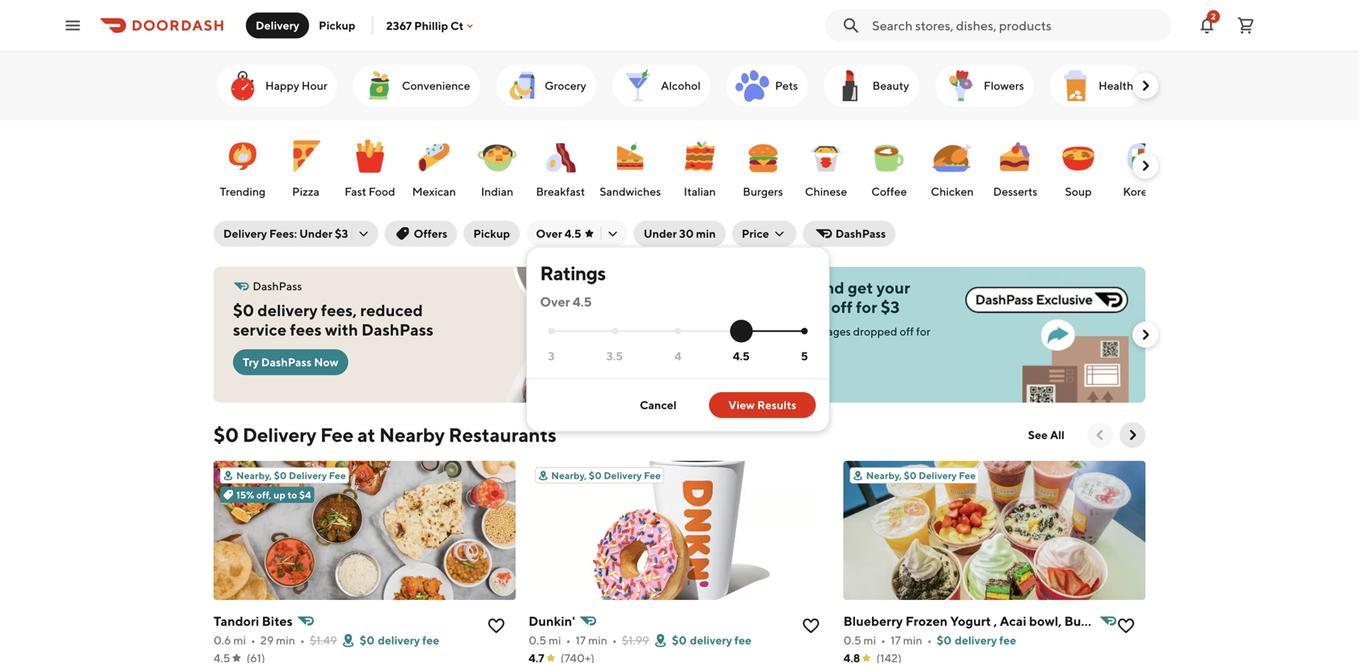 Task type: locate. For each thing, give the bounding box(es) containing it.
0 horizontal spatial nearby, $0 delivery fee
[[236, 470, 346, 481]]

for
[[856, 298, 878, 317], [916, 325, 931, 338]]

0 vertical spatial next button of carousel image
[[1138, 327, 1154, 343]]

3.5 stars and over image
[[612, 328, 618, 334]]

3 nearby, from the left
[[866, 470, 902, 481]]

0 horizontal spatial pickup button
[[309, 13, 365, 38]]

join dashpass button
[[706, 366, 800, 392]]

nearby, $0 delivery fee for blueberry frozen yogurt , acai bowl, bubble tea & smoothie
[[866, 470, 976, 481]]

delivery up fees
[[258, 301, 318, 320]]

2 next button of carousel image from the top
[[1138, 158, 1154, 174]]

min right "30"
[[696, 227, 716, 240]]

mi
[[233, 634, 246, 647], [549, 634, 561, 647], [864, 634, 876, 647]]

delivery inside the $0 delivery fees, reduced service fees with dashpass
[[258, 301, 318, 320]]

0 horizontal spatial fee
[[422, 634, 439, 647]]

mi for tandori bites
[[233, 634, 246, 647]]

bowl,
[[1029, 614, 1062, 629]]

6 • from the left
[[927, 634, 932, 647]]

health
[[1099, 79, 1134, 92]]

under inside under 30 min button
[[644, 227, 677, 240]]

beauty image
[[831, 66, 869, 105]]

2 nearby, $0 delivery fee from the left
[[551, 470, 661, 481]]

pets link
[[727, 65, 808, 107]]

• left '$1.99'
[[612, 634, 617, 647]]

dashpass up 'members'
[[741, 278, 813, 297]]

dashpass down coffee
[[836, 227, 886, 240]]

next button of carousel image
[[1138, 327, 1154, 343], [1125, 427, 1141, 443]]

up
[[274, 490, 286, 501]]

$1.49
[[310, 634, 337, 647]]

0 horizontal spatial for
[[856, 298, 878, 317]]

convenience image
[[360, 66, 399, 105]]

1 horizontal spatial pickup
[[473, 227, 510, 240]]

0 horizontal spatial $3
[[335, 227, 348, 240]]

get
[[848, 278, 873, 297], [783, 325, 800, 338]]

blueberry frozen yogurt , acai bowl, bubble tea & smoothie
[[844, 614, 1202, 629]]

pickup button left 2367
[[309, 13, 365, 38]]

1 vertical spatial dropped
[[853, 325, 898, 338]]

0 horizontal spatial under
[[299, 227, 333, 240]]

alcohol image
[[619, 66, 658, 105]]

3 • from the left
[[566, 634, 571, 647]]

pickup for top pickup button
[[319, 19, 356, 32]]

15%
[[236, 490, 254, 501]]

flowers image
[[942, 66, 981, 105]]

1 horizontal spatial for
[[916, 325, 931, 338]]

29
[[260, 634, 274, 647]]

0.5 for dunkin'
[[529, 634, 546, 647]]

members
[[733, 325, 781, 338]]

,
[[994, 614, 997, 629]]

2 horizontal spatial nearby, $0 delivery fee
[[866, 470, 976, 481]]

off
[[831, 298, 853, 317], [900, 325, 914, 338]]

open menu image
[[63, 16, 83, 35]]

1 vertical spatial get
[[783, 325, 800, 338]]

phillip
[[414, 19, 448, 32]]

0 vertical spatial $3
[[335, 227, 348, 240]]

next button of carousel image up korean
[[1138, 158, 1154, 174]]

0.6
[[214, 634, 231, 647]]

with
[[325, 320, 358, 339]]

reduced
[[360, 301, 423, 320]]

over 4.5 down ratings at the left top of page
[[540, 294, 592, 310]]

fee for tandori bites
[[422, 634, 439, 647]]

$0 delivery fee at nearby restaurants link
[[214, 422, 557, 448]]

dashpass up service
[[253, 280, 302, 293]]

4
[[675, 350, 682, 363]]

min right the 29 in the left of the page
[[276, 634, 295, 647]]

• left the 29 in the left of the page
[[251, 634, 256, 647]]

0.6 mi • 29 min •
[[214, 634, 305, 647]]

min down frozen
[[903, 634, 923, 647]]

grocery
[[545, 79, 587, 92]]

over up "3 stars and over" icon
[[540, 294, 570, 310]]

1 mi from the left
[[233, 634, 246, 647]]

join up view on the right
[[715, 372, 738, 385]]

flowers link
[[935, 65, 1034, 107]]

2 horizontal spatial nearby,
[[866, 470, 902, 481]]

$3 inside join dashpass and get your returns dropped off for $3 only members get packages dropped off for only $3. terms apply.
[[881, 298, 900, 317]]

0 vertical spatial off
[[831, 298, 853, 317]]

0 horizontal spatial pickup
[[319, 19, 356, 32]]

0 horizontal spatial off
[[831, 298, 853, 317]]

1 vertical spatial join
[[715, 372, 738, 385]]

0 horizontal spatial dropped
[[763, 298, 828, 317]]

fees:
[[269, 227, 297, 240]]

nearby,
[[236, 470, 272, 481], [551, 470, 587, 481], [866, 470, 902, 481]]

grocery link
[[496, 65, 596, 107]]

0.5
[[529, 634, 546, 647], [844, 634, 861, 647]]

$0 delivery fee right $1.49
[[360, 634, 439, 647]]

• left $1.49
[[300, 634, 305, 647]]

1 vertical spatial next button of carousel image
[[1138, 158, 1154, 174]]

join
[[706, 278, 738, 297], [715, 372, 738, 385]]

pickup button
[[309, 13, 365, 38], [464, 221, 520, 247]]

$0 delivery fee
[[360, 634, 439, 647], [672, 634, 752, 647]]

2
[[1211, 12, 1216, 21]]

1 horizontal spatial $0 delivery fee
[[672, 634, 752, 647]]

3.5
[[607, 350, 623, 363]]

2 button
[[1198, 9, 1220, 42]]

pickup down indian
[[473, 227, 510, 240]]

dashpass inside join dashpass and get your returns dropped off for $3 only members get packages dropped off for only $3. terms apply.
[[741, 278, 813, 297]]

17 down blueberry on the right
[[891, 634, 901, 647]]

2 under from the left
[[644, 227, 677, 240]]

0 horizontal spatial 0.5
[[529, 634, 546, 647]]

dashpass down reduced in the top of the page
[[362, 320, 434, 339]]

4.5 down ratings at the left top of page
[[573, 294, 592, 310]]

over
[[536, 227, 562, 240], [540, 294, 570, 310]]

fast food
[[345, 185, 395, 198]]

1 17 from the left
[[576, 634, 586, 647]]

delivery right '$1.99'
[[690, 634, 732, 647]]

1 horizontal spatial get
[[848, 278, 873, 297]]

mi down dunkin'
[[549, 634, 561, 647]]

1 horizontal spatial pickup button
[[464, 221, 520, 247]]

delivery right $1.49
[[378, 634, 420, 647]]

join inside join dashpass and get your returns dropped off for $3 only members get packages dropped off for only $3. terms apply.
[[706, 278, 738, 297]]

mi for dunkin'
[[549, 634, 561, 647]]

mi right 0.6
[[233, 634, 246, 647]]

0 vertical spatial join
[[706, 278, 738, 297]]

2 0.5 from the left
[[844, 634, 861, 647]]

3 nearby, $0 delivery fee from the left
[[866, 470, 976, 481]]

1 horizontal spatial off
[[900, 325, 914, 338]]

$0 delivery fee right '$1.99'
[[672, 634, 752, 647]]

• down frozen
[[927, 634, 932, 647]]

• down blueberry on the right
[[881, 634, 886, 647]]

pickup button down indian
[[464, 221, 520, 247]]

next button of carousel image right health
[[1138, 78, 1154, 94]]

1 vertical spatial over 4.5
[[540, 294, 592, 310]]

under
[[299, 227, 333, 240], [644, 227, 677, 240]]

2 vertical spatial 4.5
[[733, 350, 750, 363]]

Store search: begin typing to search for stores available on DoorDash text field
[[872, 17, 1162, 34]]

1 horizontal spatial under
[[644, 227, 677, 240]]

$3 down your
[[881, 298, 900, 317]]

• down dunkin'
[[566, 634, 571, 647]]

2367
[[386, 19, 412, 32]]

0 horizontal spatial mi
[[233, 634, 246, 647]]

happy hour link
[[217, 65, 337, 107]]

join dashpass
[[715, 372, 790, 385]]

0 vertical spatial 4.5
[[565, 227, 581, 240]]

nearby, $0 delivery fee
[[236, 470, 346, 481], [551, 470, 661, 481], [866, 470, 976, 481]]

1 fee from the left
[[422, 634, 439, 647]]

delivery fees: under $3
[[223, 227, 348, 240]]

$3 down the fast
[[335, 227, 348, 240]]

17 for dunkin'
[[576, 634, 586, 647]]

off down your
[[900, 325, 914, 338]]

4.5 up join dashpass
[[733, 350, 750, 363]]

0 vertical spatial for
[[856, 298, 878, 317]]

min left '$1.99'
[[588, 634, 607, 647]]

1 horizontal spatial fee
[[735, 634, 752, 647]]

to
[[288, 490, 297, 501]]

fees,
[[321, 301, 357, 320]]

2 mi from the left
[[549, 634, 561, 647]]

1 horizontal spatial 17
[[891, 634, 901, 647]]

min for tandori bites
[[276, 634, 295, 647]]

2 • from the left
[[300, 634, 305, 647]]

0 horizontal spatial 17
[[576, 634, 586, 647]]

over 4.5 button
[[526, 221, 628, 247]]

off down and
[[831, 298, 853, 317]]

1 horizontal spatial $3
[[881, 298, 900, 317]]

1 vertical spatial pickup
[[473, 227, 510, 240]]

min for blueberry frozen yogurt , acai bowl, bubble tea & smoothie
[[903, 634, 923, 647]]

5
[[801, 350, 808, 363]]

1 vertical spatial off
[[900, 325, 914, 338]]

1 vertical spatial $3
[[881, 298, 900, 317]]

dashpass inside the $0 delivery fees, reduced service fees with dashpass
[[362, 320, 434, 339]]

coffee
[[872, 185, 907, 198]]

1 vertical spatial for
[[916, 325, 931, 338]]

2 nearby, from the left
[[551, 470, 587, 481]]

4.5 up ratings at the left top of page
[[565, 227, 581, 240]]

0 items, open order cart image
[[1236, 16, 1256, 35]]

2 horizontal spatial fee
[[1000, 634, 1017, 647]]

join up returns
[[706, 278, 738, 297]]

see
[[1028, 428, 1048, 442]]

get right and
[[848, 278, 873, 297]]

acai
[[1000, 614, 1027, 629]]

blueberry
[[844, 614, 903, 629]]

0 vertical spatial over
[[536, 227, 562, 240]]

4 • from the left
[[612, 634, 617, 647]]

join inside button
[[715, 372, 738, 385]]

dropped up 5 stars and over image
[[763, 298, 828, 317]]

1 horizontal spatial nearby,
[[551, 470, 587, 481]]

delivery inside button
[[256, 19, 299, 32]]

tandori bites
[[214, 614, 293, 629]]

nearby, for dunkin'
[[551, 470, 587, 481]]

5 • from the left
[[881, 634, 886, 647]]

dashpass
[[836, 227, 886, 240], [741, 278, 813, 297], [253, 280, 302, 293], [362, 320, 434, 339], [261, 356, 312, 369], [740, 372, 790, 385]]

4.5
[[565, 227, 581, 240], [573, 294, 592, 310], [733, 350, 750, 363]]

0 horizontal spatial $0 delivery fee
[[360, 634, 439, 647]]

0.5 down dunkin'
[[529, 634, 546, 647]]

2 horizontal spatial mi
[[864, 634, 876, 647]]

next button of carousel image
[[1138, 78, 1154, 94], [1138, 158, 1154, 174]]

3 mi from the left
[[864, 634, 876, 647]]

trending
[[220, 185, 266, 198]]

get left 5 stars and over image
[[783, 325, 800, 338]]

5 stars and over image
[[802, 328, 808, 334]]

0.5 down blueberry on the right
[[844, 634, 861, 647]]

2 fee from the left
[[735, 634, 752, 647]]

$0 delivery fees, reduced service fees with dashpass
[[233, 301, 434, 339]]

0 vertical spatial over 4.5
[[536, 227, 581, 240]]

0 vertical spatial pickup
[[319, 19, 356, 32]]

1 horizontal spatial nearby, $0 delivery fee
[[551, 470, 661, 481]]

ratings
[[540, 262, 606, 285]]

17 left '$1.99'
[[576, 634, 586, 647]]

try dashpass now
[[243, 356, 339, 369]]

desserts
[[993, 185, 1038, 198]]

1 nearby, $0 delivery fee from the left
[[236, 470, 346, 481]]

1 0.5 from the left
[[529, 634, 546, 647]]

4.5 inside button
[[565, 227, 581, 240]]

over 4.5
[[536, 227, 581, 240], [540, 294, 592, 310]]

pickup
[[319, 19, 356, 32], [473, 227, 510, 240]]

view
[[729, 399, 755, 412]]

17 for blueberry frozen yogurt , acai bowl, bubble tea & smoothie
[[891, 634, 901, 647]]

view results button
[[709, 392, 816, 418]]

yogurt
[[950, 614, 991, 629]]

dashpass up view results
[[740, 372, 790, 385]]

over 4.5 up ratings at the left top of page
[[536, 227, 581, 240]]

under left "30"
[[644, 227, 677, 240]]

pickup right the delivery button on the top left of the page
[[319, 19, 356, 32]]

only
[[706, 325, 731, 338]]

fast
[[345, 185, 366, 198]]

indian
[[481, 185, 513, 198]]

2 $0 delivery fee from the left
[[672, 634, 752, 647]]

over down breakfast
[[536, 227, 562, 240]]

dropped down your
[[853, 325, 898, 338]]

$0 delivery fee for dunkin'
[[672, 634, 752, 647]]

1 horizontal spatial mi
[[549, 634, 561, 647]]

1 horizontal spatial 0.5
[[844, 634, 861, 647]]

under right the fees:
[[299, 227, 333, 240]]

mi down blueberry on the right
[[864, 634, 876, 647]]

0 vertical spatial next button of carousel image
[[1138, 78, 1154, 94]]

restaurants
[[449, 424, 557, 447]]

only
[[706, 341, 727, 354]]

2 17 from the left
[[891, 634, 901, 647]]

1 $0 delivery fee from the left
[[360, 634, 439, 647]]

0 horizontal spatial nearby,
[[236, 470, 272, 481]]



Task type: describe. For each thing, give the bounding box(es) containing it.
korean
[[1123, 185, 1160, 198]]

previous button of carousel image
[[1092, 427, 1109, 443]]

0.5 for blueberry frozen yogurt , acai bowl, bubble tea & smoothie
[[844, 634, 861, 647]]

pets image
[[733, 66, 772, 105]]

happy hour image
[[223, 66, 262, 105]]

convenience
[[402, 79, 470, 92]]

over 4.5 inside button
[[536, 227, 581, 240]]

italian
[[684, 185, 716, 198]]

trending link
[[215, 129, 270, 203]]

join for join dashpass
[[715, 372, 738, 385]]

0.5 mi • 17 min • $0 delivery fee
[[844, 634, 1017, 647]]

fee for dunkin'
[[735, 634, 752, 647]]

under 30 min
[[644, 227, 716, 240]]

under 30 min button
[[634, 221, 726, 247]]

3 fee from the left
[[1000, 634, 1017, 647]]

returns
[[706, 298, 760, 317]]

15% off, up to $4
[[236, 490, 311, 501]]

3 stars and over image
[[548, 328, 555, 334]]

pickup for the bottom pickup button
[[473, 227, 510, 240]]

over inside button
[[536, 227, 562, 240]]

delivery down yogurt at the right of page
[[955, 634, 997, 647]]

chicken
[[931, 185, 974, 198]]

1 next button of carousel image from the top
[[1138, 78, 1154, 94]]

bites
[[262, 614, 293, 629]]

1 vertical spatial pickup button
[[464, 221, 520, 247]]

breakfast
[[536, 185, 585, 198]]

$0 delivery fee at nearby restaurants
[[214, 424, 557, 447]]

health image
[[1057, 66, 1096, 105]]

view results
[[729, 399, 797, 412]]

sandwiches
[[600, 185, 661, 198]]

min for dunkin'
[[588, 634, 607, 647]]

see all link
[[1019, 422, 1075, 448]]

2367 phillip ct button
[[386, 19, 477, 32]]

all
[[1050, 428, 1065, 442]]

join for join dashpass and get your returns dropped off for $3 only members get packages dropped off for only $3. terms apply.
[[706, 278, 738, 297]]

0 horizontal spatial get
[[783, 325, 800, 338]]

grocery image
[[503, 66, 542, 105]]

pizza
[[292, 185, 320, 198]]

food
[[369, 185, 395, 198]]

30
[[679, 227, 694, 240]]

1 vertical spatial 4.5
[[573, 294, 592, 310]]

1 horizontal spatial dropped
[[853, 325, 898, 338]]

1 nearby, from the left
[[236, 470, 272, 481]]

your
[[877, 278, 910, 297]]

try dashpass now button
[[233, 350, 348, 375]]

price
[[742, 227, 769, 240]]

now
[[314, 356, 339, 369]]

$4
[[299, 490, 311, 501]]

1 under from the left
[[299, 227, 333, 240]]

at
[[357, 424, 375, 447]]

$0 delivery fee for tandori bites
[[360, 634, 439, 647]]

off,
[[256, 490, 272, 501]]

4 stars and over image
[[675, 328, 681, 334]]

happy hour
[[265, 79, 327, 92]]

nearby, for blueberry frozen yogurt , acai bowl, bubble tea & smoothie
[[866, 470, 902, 481]]

beauty
[[873, 79, 909, 92]]

frozen
[[906, 614, 948, 629]]

0.5 mi • 17 min •
[[529, 634, 617, 647]]

pets
[[775, 79, 798, 92]]

$1.99
[[622, 634, 649, 647]]

burgers
[[743, 185, 783, 198]]

offers
[[414, 227, 448, 240]]

join dashpass and get your returns dropped off for $3 only members get packages dropped off for only $3. terms apply.
[[706, 278, 931, 354]]

$0 inside the $0 delivery fees, reduced service fees with dashpass
[[233, 301, 254, 320]]

2367 phillip ct
[[386, 19, 464, 32]]

cancel button
[[620, 392, 696, 418]]

apply.
[[781, 341, 811, 354]]

3
[[548, 350, 555, 363]]

nearby, $0 delivery fee for dunkin'
[[551, 470, 661, 481]]

mexican
[[412, 185, 456, 198]]

nearby
[[379, 424, 445, 447]]

0 vertical spatial dropped
[[763, 298, 828, 317]]

soup
[[1065, 185, 1092, 198]]

1 vertical spatial next button of carousel image
[[1125, 427, 1141, 443]]

tea
[[1111, 614, 1130, 629]]

cancel
[[640, 399, 677, 412]]

tandori
[[214, 614, 259, 629]]

dashpass right try
[[261, 356, 312, 369]]

&
[[1133, 614, 1141, 629]]

1 • from the left
[[251, 634, 256, 647]]

min inside button
[[696, 227, 716, 240]]

price button
[[732, 221, 797, 247]]

smoothie
[[1144, 614, 1202, 629]]

see all
[[1028, 428, 1065, 442]]

and
[[816, 278, 845, 297]]

beauty link
[[824, 65, 919, 107]]

ct
[[451, 19, 464, 32]]

1 vertical spatial over
[[540, 294, 570, 310]]

convenience link
[[353, 65, 480, 107]]

results
[[757, 399, 797, 412]]

0 vertical spatial get
[[848, 278, 873, 297]]

dashpass button
[[803, 221, 896, 247]]

alcohol link
[[612, 65, 711, 107]]

mi for blueberry frozen yogurt , acai bowl, bubble tea & smoothie
[[864, 634, 876, 647]]

try
[[243, 356, 259, 369]]

health link
[[1050, 65, 1143, 107]]

fees
[[290, 320, 322, 339]]

flowers
[[984, 79, 1024, 92]]

delivery button
[[246, 13, 309, 38]]

terms
[[748, 341, 779, 354]]

0 vertical spatial pickup button
[[309, 13, 365, 38]]

$3.
[[730, 341, 745, 354]]

notification bell image
[[1198, 16, 1217, 35]]



Task type: vqa. For each thing, say whether or not it's contained in the screenshot.
the left 17
yes



